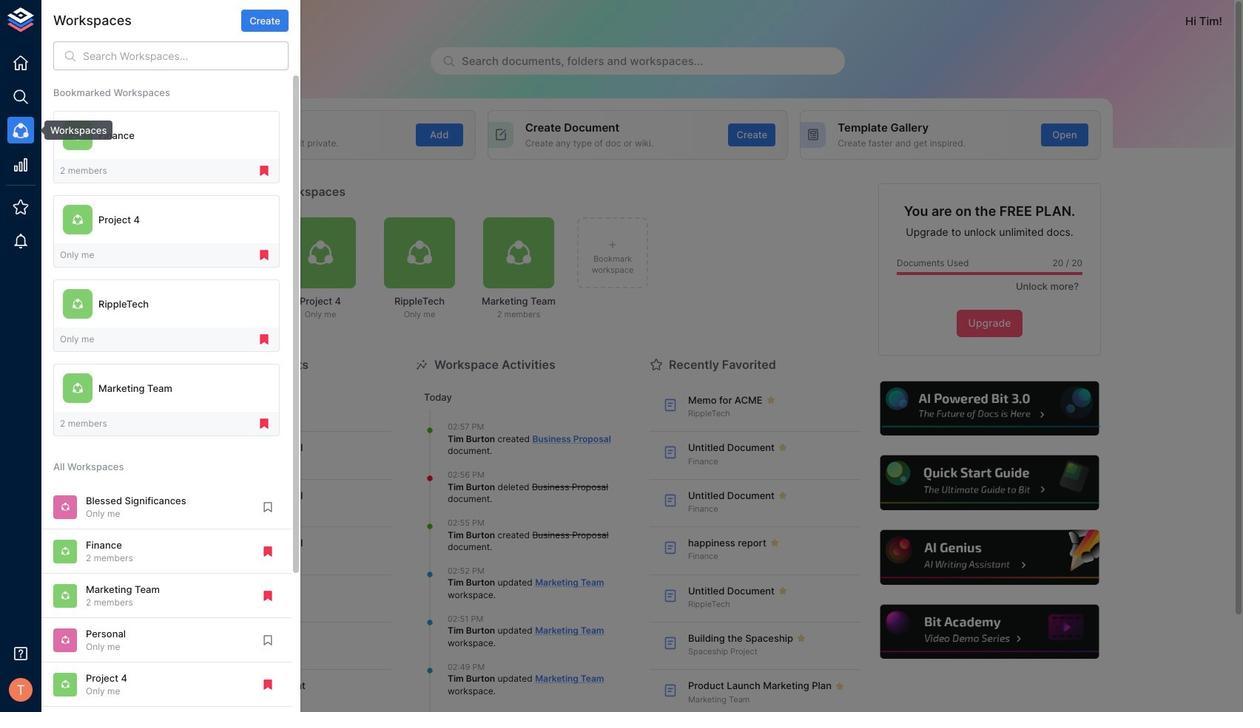 Task type: vqa. For each thing, say whether or not it's contained in the screenshot.
1st HELP "image" from the bottom of the page
yes



Task type: locate. For each thing, give the bounding box(es) containing it.
3 remove bookmark image from the top
[[258, 333, 271, 347]]

bookmark image
[[261, 501, 275, 514], [261, 634, 275, 647]]

1 bookmark image from the top
[[261, 501, 275, 514]]

remove bookmark image
[[258, 164, 271, 178], [258, 249, 271, 262], [258, 333, 271, 347], [258, 418, 271, 431]]

4 remove bookmark image from the top
[[258, 418, 271, 431]]

1 remove bookmark image from the top
[[258, 164, 271, 178]]

help image
[[878, 379, 1101, 438], [878, 454, 1101, 513], [878, 529, 1101, 587], [878, 603, 1101, 662]]

0 vertical spatial remove bookmark image
[[261, 545, 275, 559]]

1 vertical spatial bookmark image
[[261, 634, 275, 647]]

1 vertical spatial remove bookmark image
[[261, 590, 275, 603]]

2 remove bookmark image from the top
[[261, 590, 275, 603]]

2 remove bookmark image from the top
[[258, 249, 271, 262]]

1 help image from the top
[[878, 379, 1101, 438]]

Search Workspaces... text field
[[83, 41, 289, 70]]

remove bookmark image
[[261, 545, 275, 559], [261, 590, 275, 603], [261, 679, 275, 692]]

tooltip
[[34, 121, 113, 140]]

0 vertical spatial bookmark image
[[261, 501, 275, 514]]

2 help image from the top
[[878, 454, 1101, 513]]

2 vertical spatial remove bookmark image
[[261, 679, 275, 692]]



Task type: describe. For each thing, give the bounding box(es) containing it.
2 bookmark image from the top
[[261, 634, 275, 647]]

1 remove bookmark image from the top
[[261, 545, 275, 559]]

3 help image from the top
[[878, 529, 1101, 587]]

3 remove bookmark image from the top
[[261, 679, 275, 692]]

4 help image from the top
[[878, 603, 1101, 662]]



